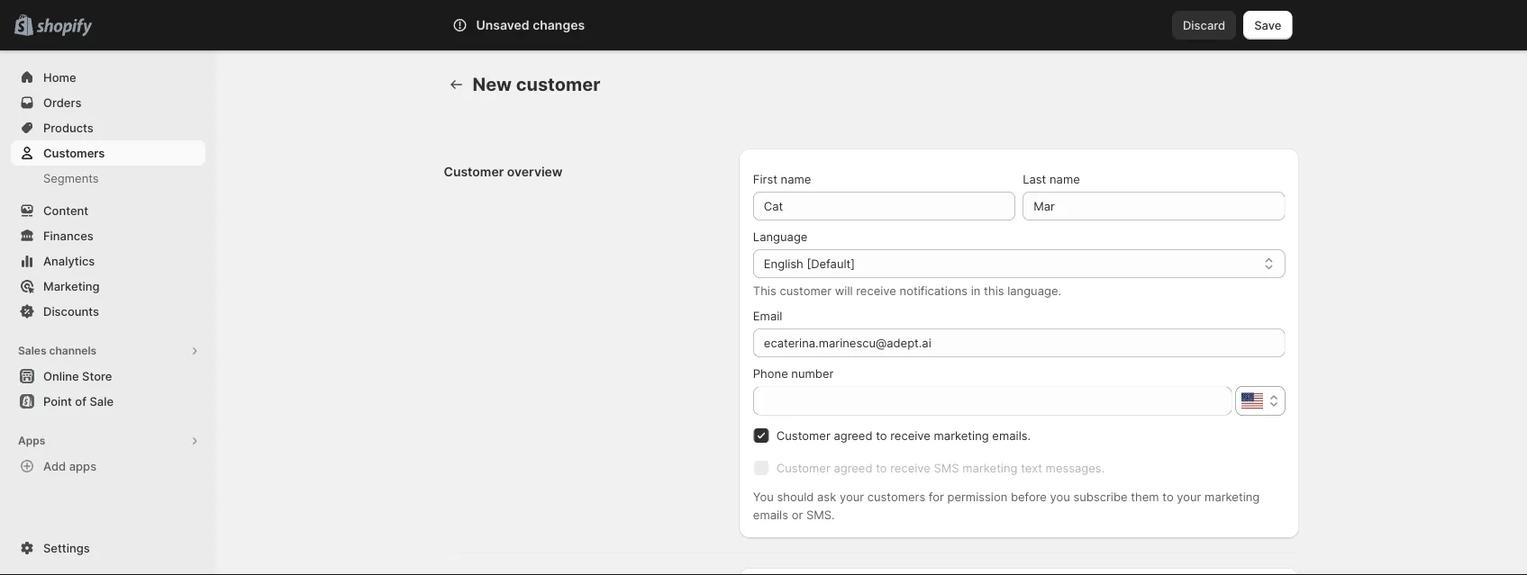 Task type: locate. For each thing, give the bounding box(es) containing it.
analytics link
[[11, 249, 205, 274]]

last name
[[1023, 172, 1080, 186]]

1 vertical spatial customer
[[777, 429, 831, 443]]

1 horizontal spatial customer
[[780, 284, 832, 298]]

changes
[[533, 18, 585, 33]]

your right them
[[1177, 490, 1202, 504]]

search
[[532, 18, 570, 32]]

1 horizontal spatial name
[[1050, 172, 1080, 186]]

1 your from the left
[[840, 490, 864, 504]]

marketing
[[934, 429, 989, 443], [963, 461, 1018, 475], [1205, 490, 1260, 504]]

1 vertical spatial customer
[[780, 284, 832, 298]]

content
[[43, 204, 88, 218]]

customer
[[444, 164, 504, 180], [777, 429, 831, 443], [777, 461, 831, 475]]

customer
[[516, 73, 601, 96], [780, 284, 832, 298]]

2 vertical spatial to
[[1163, 490, 1174, 504]]

2 name from the left
[[1050, 172, 1080, 186]]

2 your from the left
[[1177, 490, 1202, 504]]

your
[[840, 490, 864, 504], [1177, 490, 1202, 504]]

agreed for customer agreed to receive sms marketing text messages.
[[834, 461, 873, 475]]

email
[[753, 309, 783, 323]]

your right ask
[[840, 490, 864, 504]]

point
[[43, 395, 72, 409]]

marketing right them
[[1205, 490, 1260, 504]]

0 vertical spatial customer
[[444, 164, 504, 180]]

save button
[[1244, 11, 1293, 40]]

overview
[[507, 164, 563, 180]]

discard
[[1183, 18, 1226, 32]]

settings
[[43, 542, 90, 556]]

last
[[1023, 172, 1047, 186]]

unsaved
[[476, 18, 530, 33]]

customer for customer agreed to receive sms marketing text messages.
[[777, 461, 831, 475]]

0 vertical spatial agreed
[[834, 429, 873, 443]]

1 vertical spatial to
[[876, 461, 887, 475]]

2 agreed from the top
[[834, 461, 873, 475]]

0 horizontal spatial your
[[840, 490, 864, 504]]

1 name from the left
[[781, 172, 811, 186]]

channels
[[49, 345, 97, 358]]

0 vertical spatial to
[[876, 429, 887, 443]]

sales channels button
[[11, 339, 205, 364]]

this
[[753, 284, 777, 298]]

customer for new
[[516, 73, 601, 96]]

products link
[[11, 115, 205, 141]]

Last name text field
[[1023, 192, 1286, 221]]

receive up customer agreed to receive sms marketing text messages.
[[891, 429, 931, 443]]

add
[[43, 460, 66, 474]]

settings link
[[11, 536, 205, 561]]

english [default]
[[764, 257, 855, 271]]

2 vertical spatial receive
[[891, 461, 931, 475]]

1 vertical spatial agreed
[[834, 461, 873, 475]]

phone number
[[753, 367, 834, 381]]

you
[[753, 490, 774, 504]]

0 vertical spatial customer
[[516, 73, 601, 96]]

online store
[[43, 369, 112, 383]]

1 horizontal spatial your
[[1177, 490, 1202, 504]]

sale
[[90, 395, 114, 409]]

to
[[876, 429, 887, 443], [876, 461, 887, 475], [1163, 490, 1174, 504]]

them
[[1131, 490, 1159, 504]]

to for marketing
[[876, 429, 887, 443]]

name right last
[[1050, 172, 1080, 186]]

customer down changes
[[516, 73, 601, 96]]

point of sale link
[[11, 389, 205, 415]]

unsaved changes
[[476, 18, 585, 33]]

0 vertical spatial receive
[[856, 284, 897, 298]]

sales
[[18, 345, 46, 358]]

2 vertical spatial customer
[[777, 461, 831, 475]]

phone
[[753, 367, 788, 381]]

customer down 'english [default]'
[[780, 284, 832, 298]]

[default]
[[807, 257, 855, 271]]

1 agreed from the top
[[834, 429, 873, 443]]

to for sms
[[876, 461, 887, 475]]

online store button
[[0, 364, 216, 389]]

language.
[[1008, 284, 1062, 298]]

permission
[[948, 490, 1008, 504]]

or
[[792, 508, 803, 522]]

apps
[[69, 460, 97, 474]]

first name
[[753, 172, 811, 186]]

messages.
[[1046, 461, 1105, 475]]

2 vertical spatial marketing
[[1205, 490, 1260, 504]]

customers
[[43, 146, 105, 160]]

name right "first"
[[781, 172, 811, 186]]

1 vertical spatial receive
[[891, 429, 931, 443]]

finances
[[43, 229, 94, 243]]

0 horizontal spatial customer
[[516, 73, 601, 96]]

receive right will
[[856, 284, 897, 298]]

marketing up sms
[[934, 429, 989, 443]]

add apps
[[43, 460, 97, 474]]

segments
[[43, 171, 99, 185]]

analytics
[[43, 254, 95, 268]]

receive up "customers"
[[891, 461, 931, 475]]

agreed
[[834, 429, 873, 443], [834, 461, 873, 475]]

0 horizontal spatial name
[[781, 172, 811, 186]]

number
[[792, 367, 834, 381]]

receive
[[856, 284, 897, 298], [891, 429, 931, 443], [891, 461, 931, 475]]

emails.
[[993, 429, 1031, 443]]

marketing link
[[11, 274, 205, 299]]

ask
[[817, 490, 837, 504]]

marketing up permission
[[963, 461, 1018, 475]]

customers
[[868, 490, 926, 504]]

in
[[971, 284, 981, 298]]

name
[[781, 172, 811, 186], [1050, 172, 1080, 186]]

language
[[753, 230, 808, 244]]

orders
[[43, 96, 82, 109]]

marketing inside you should ask your customers for permission before you subscribe them to your marketing emails or sms.
[[1205, 490, 1260, 504]]



Task type: vqa. For each thing, say whether or not it's contained in the screenshot.
SETTINGS
yes



Task type: describe. For each thing, give the bounding box(es) containing it.
new customer
[[473, 73, 601, 96]]

agreed for customer agreed to receive marketing emails.
[[834, 429, 873, 443]]

marketing
[[43, 279, 100, 293]]

english
[[764, 257, 804, 271]]

discounts link
[[11, 299, 205, 324]]

of
[[75, 395, 86, 409]]

Phone number text field
[[753, 387, 1232, 416]]

home
[[43, 70, 76, 84]]

you should ask your customers for permission before you subscribe them to your marketing emails or sms.
[[753, 490, 1260, 522]]

for
[[929, 490, 944, 504]]

emails
[[753, 508, 789, 522]]

receive for notifications
[[856, 284, 897, 298]]

0 vertical spatial marketing
[[934, 429, 989, 443]]

text
[[1021, 461, 1043, 475]]

name for first name
[[781, 172, 811, 186]]

shopify image
[[36, 18, 92, 36]]

Email email field
[[753, 329, 1286, 358]]

sales channels
[[18, 345, 97, 358]]

you
[[1050, 490, 1070, 504]]

add apps button
[[11, 454, 205, 479]]

content link
[[11, 198, 205, 223]]

orders link
[[11, 90, 205, 115]]

customers link
[[11, 141, 205, 166]]

customer for this
[[780, 284, 832, 298]]

finances link
[[11, 223, 205, 249]]

online
[[43, 369, 79, 383]]

point of sale
[[43, 395, 114, 409]]

point of sale button
[[0, 389, 216, 415]]

segments link
[[11, 166, 205, 191]]

customer agreed to receive sms marketing text messages.
[[777, 461, 1105, 475]]

will
[[835, 284, 853, 298]]

before
[[1011, 490, 1047, 504]]

first
[[753, 172, 778, 186]]

notifications
[[900, 284, 968, 298]]

receive for marketing
[[891, 429, 931, 443]]

discounts
[[43, 305, 99, 319]]

apps button
[[11, 429, 205, 454]]

store
[[82, 369, 112, 383]]

customer for customer agreed to receive marketing emails.
[[777, 429, 831, 443]]

should
[[777, 490, 814, 504]]

search button
[[502, 11, 1025, 40]]

this
[[984, 284, 1004, 298]]

subscribe
[[1074, 490, 1128, 504]]

customer overview
[[444, 164, 563, 180]]

receive for sms
[[891, 461, 931, 475]]

online store link
[[11, 364, 205, 389]]

customer agreed to receive marketing emails.
[[777, 429, 1031, 443]]

save
[[1255, 18, 1282, 32]]

1 vertical spatial marketing
[[963, 461, 1018, 475]]

united states (+1) image
[[1242, 393, 1263, 410]]

to inside you should ask your customers for permission before you subscribe them to your marketing emails or sms.
[[1163, 490, 1174, 504]]

First name text field
[[753, 192, 1016, 221]]

discard button
[[1172, 11, 1237, 40]]

customer for customer overview
[[444, 164, 504, 180]]

home link
[[11, 65, 205, 90]]

new
[[473, 73, 512, 96]]

products
[[43, 121, 94, 135]]

this customer will receive notifications in this language.
[[753, 284, 1062, 298]]

apps
[[18, 435, 45, 448]]

name for last name
[[1050, 172, 1080, 186]]

sms.
[[806, 508, 835, 522]]

sms
[[934, 461, 959, 475]]



